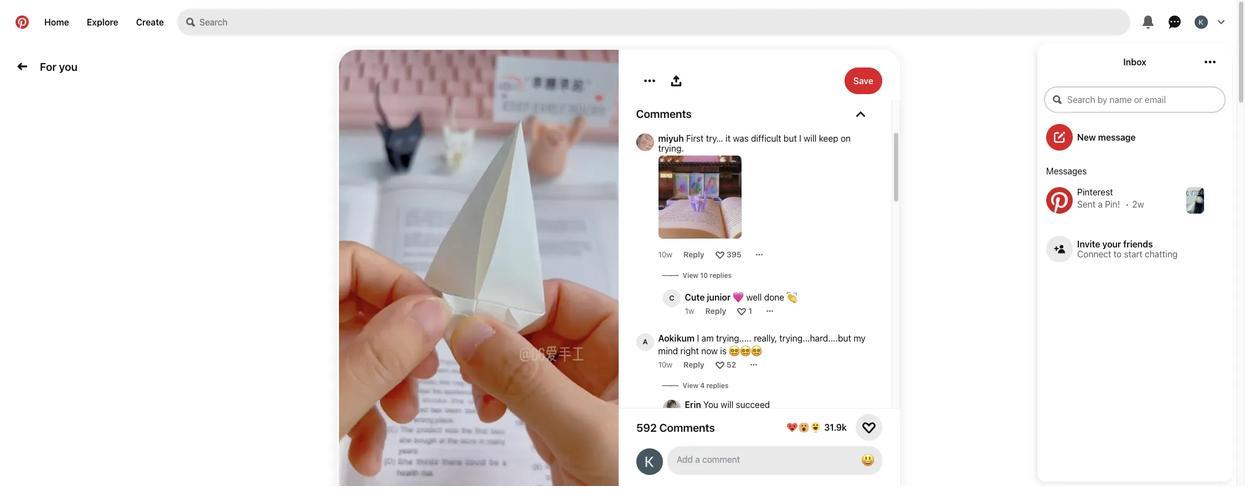 Task type: vqa. For each thing, say whether or not it's contained in the screenshot.
0
yes



Task type: describe. For each thing, give the bounding box(es) containing it.
create link
[[127, 9, 173, 35]]

home link
[[35, 9, 78, 35]]

reply for cute junior 🩷
[[705, 306, 726, 316]]

messages
[[1046, 166, 1087, 176]]

is inside i'd have a black one in my hands if i had this kind of talent. 😍 i loved the piano too. could you tell me what beautiful song is that, please?
[[811, 464, 818, 474]]

592 comments
[[636, 421, 715, 434]]

replies for junior
[[710, 271, 732, 280]]

my inside i am trying..... really, trying...hard....but my mind right now is 😵‍💫😵‍💫😵‍💫
[[854, 333, 866, 343]]

start
[[1124, 249, 1143, 259]]

pinterest sent a pin! ∙ 2w
[[1077, 187, 1144, 209]]

claudete
[[658, 439, 696, 449]]

kendallparks02 image
[[636, 449, 663, 475]]

10
[[700, 271, 708, 280]]

have
[[738, 439, 757, 449]]

10w for erin
[[658, 360, 672, 369]]

cute
[[685, 292, 705, 302]]

52 button
[[727, 360, 736, 369]]

1w
[[685, 306, 694, 316]]

new
[[1077, 132, 1096, 142]]

will inside first try… it was difficult but i will keep on trying.
[[804, 133, 817, 143]]

😍
[[750, 452, 761, 462]]

had
[[658, 452, 673, 462]]

trying.....
[[716, 333, 752, 343]]

erin you will succeed
[[685, 400, 770, 410]]

erin
[[685, 400, 701, 410]]

for you button
[[35, 56, 82, 77]]

could
[[658, 464, 682, 474]]

try…
[[706, 133, 723, 143]]

message
[[1098, 132, 1136, 142]]

⎯⎯ view 10 replies
[[663, 270, 732, 280]]

reply for aokikum
[[684, 360, 704, 369]]

but
[[784, 133, 797, 143]]

you
[[703, 400, 718, 410]]

mind
[[658, 346, 678, 356]]

😃 main content
[[0, 0, 1237, 486]]

to
[[1114, 249, 1122, 259]]

home
[[44, 17, 69, 27]]

chatting
[[1145, 249, 1178, 259]]

compose new message image
[[1054, 132, 1065, 143]]

difficult
[[751, 133, 781, 143]]

claudete isabel image
[[636, 439, 654, 457]]

what
[[730, 464, 750, 474]]

trying.
[[658, 143, 684, 153]]

keep
[[819, 133, 838, 143]]

react image for 395
[[715, 250, 724, 259]]

piano
[[807, 452, 829, 462]]

1 vertical spatial will
[[721, 400, 734, 410]]

cute junior 🩷 link
[[685, 290, 744, 304]]

explore
[[87, 17, 118, 27]]

https://i.pinimg.com/150x150/aa/54/80/aa548081eb87eca911ceb5597b527c53.jpg image
[[658, 156, 741, 239]]

😃
[[861, 453, 874, 468]]

cute junior 🩷 image
[[663, 290, 680, 307]]

miyuh
[[658, 133, 684, 143]]

on
[[841, 133, 851, 143]]

connect
[[1077, 249, 1111, 259]]

miyuh link
[[658, 133, 684, 143]]

black
[[766, 439, 787, 449]]

10w for cute
[[658, 250, 672, 259]]

aokikum
[[658, 333, 695, 343]]

i am trying..... really, trying...hard....but my mind right now is 😵‍💫😵‍💫😵‍💫
[[658, 333, 868, 356]]

1
[[748, 306, 752, 316]]

🩷
[[733, 292, 744, 302]]

i inside first try… it was difficult but i will keep on trying.
[[799, 133, 801, 143]]

reaction image
[[862, 421, 875, 434]]

👏
[[787, 292, 798, 302]]

kind
[[693, 452, 709, 462]]

me
[[715, 464, 728, 474]]

isabel
[[698, 439, 723, 449]]

😵‍💫😵‍💫😵‍💫
[[729, 346, 762, 356]]

inbox
[[1123, 57, 1146, 67]]

0 vertical spatial reply button
[[684, 250, 704, 259]]

a for pin!
[[1098, 199, 1103, 209]]

Contacts Search Field search field
[[1044, 86, 1226, 113]]

please?
[[658, 474, 689, 484]]



Task type: locate. For each thing, give the bounding box(es) containing it.
0 vertical spatial replies
[[710, 271, 732, 280]]

reply up ⎯⎯ view 10 replies on the bottom right
[[684, 250, 704, 259]]

my right in
[[816, 439, 828, 449]]

was
[[733, 133, 749, 143]]

for
[[40, 60, 57, 73]]

tell
[[701, 464, 713, 474]]

view for cute
[[683, 271, 698, 280]]

1 vertical spatial reply button
[[705, 306, 726, 316]]

395
[[727, 250, 742, 259]]

invite
[[1077, 239, 1100, 249]]

will right you at the bottom right
[[721, 400, 734, 410]]

done
[[764, 292, 784, 302]]

your
[[1102, 239, 1121, 249]]

view left "4"
[[683, 382, 698, 390]]

too.
[[831, 452, 847, 462]]

Search text field
[[199, 9, 1130, 35]]

now
[[701, 346, 718, 356]]

😃 button
[[667, 446, 882, 475], [857, 450, 879, 472]]

1 horizontal spatial my
[[854, 333, 866, 343]]

invite your friends image
[[1054, 244, 1065, 255]]

reply button for aokikum
[[684, 360, 704, 369]]

invite your friends connect to start chatting
[[1077, 239, 1178, 259]]

replies for you
[[706, 382, 729, 390]]

you inside i'd have a black one in my hands if i had this kind of talent. 😍 i loved the piano too. could you tell me what beautiful song is that, please?
[[684, 464, 699, 474]]

react image left 395 button
[[715, 250, 724, 259]]

i'd have a black one in my hands if i had this kind of talent. 😍 i loved the piano too. could you tell me what beautiful song is that, please?
[[658, 439, 869, 484]]

if
[[857, 439, 863, 449]]

10w
[[658, 250, 672, 259], [658, 360, 672, 369]]

1 vertical spatial replies
[[706, 382, 729, 390]]

replies inside ⎯⎯ view 10 replies
[[710, 271, 732, 280]]

592
[[636, 421, 657, 434]]

i right 😍
[[763, 452, 765, 462]]

1 horizontal spatial react image
[[737, 307, 746, 315]]

1 vertical spatial ⎯⎯
[[663, 381, 678, 390]]

⎯⎯ up cute junior 🩷 icon on the right of the page
[[663, 270, 678, 280]]

first try… it was difficult but i will keep on trying.
[[658, 133, 853, 153]]

beautiful
[[752, 464, 787, 474]]

explore link
[[78, 9, 127, 35]]

loved
[[768, 452, 789, 462]]

i left am
[[697, 333, 699, 343]]

0 vertical spatial 10w
[[658, 250, 672, 259]]

sent
[[1077, 199, 1096, 209]]

2 view from the top
[[683, 382, 698, 390]]

you inside button
[[59, 60, 78, 73]]

comments button
[[636, 107, 874, 120]]

junior
[[707, 292, 731, 302]]

2 10w from the top
[[658, 360, 672, 369]]

search icon image
[[186, 18, 195, 27]]

10w down 'mind'
[[658, 360, 672, 369]]

1 vertical spatial comments
[[659, 421, 715, 434]]

view left 10
[[683, 271, 698, 280]]

2 vertical spatial reply
[[684, 360, 704, 369]]

well
[[746, 292, 762, 302]]

⎯⎯ up erin image
[[663, 381, 678, 390]]

0 vertical spatial my
[[854, 333, 866, 343]]

0 vertical spatial comments
[[636, 107, 692, 120]]

comments up claudete isabel link
[[659, 421, 715, 434]]

new message button
[[1037, 120, 1232, 155]]

0
[[335, 50, 339, 58]]

cute junior 🩷 well done 👏
[[685, 292, 798, 302]]

1 view from the top
[[683, 271, 698, 280]]

erin image
[[663, 400, 680, 418]]

0 horizontal spatial my
[[816, 439, 828, 449]]

comments up miyuh link
[[636, 107, 692, 120]]

⎯⎯ for erin
[[663, 381, 678, 390]]

52
[[727, 360, 736, 369]]

really,
[[754, 333, 777, 343]]

reply down right
[[684, 360, 704, 369]]

a inside i'd have a black one in my hands if i had this kind of talent. 😍 i loved the piano too. could you tell me what beautiful song is that, please?
[[759, 439, 764, 449]]

1 vertical spatial react image
[[737, 307, 746, 315]]

a left pin!
[[1098, 199, 1103, 209]]

1 vertical spatial is
[[811, 464, 818, 474]]

aokikum image
[[636, 333, 654, 351]]

0 horizontal spatial you
[[59, 60, 78, 73]]

for you
[[40, 60, 78, 73]]

is inside i am trying..... really, trying...hard....but my mind right now is 😵‍💫😵‍💫😵‍💫
[[720, 346, 727, 356]]

1 vertical spatial my
[[816, 439, 828, 449]]

1 horizontal spatial a
[[1098, 199, 1103, 209]]

1 10w from the top
[[658, 250, 672, 259]]

0 vertical spatial react image
[[715, 250, 724, 259]]

react image for 1
[[737, 307, 746, 315]]

replies right "4"
[[706, 382, 729, 390]]

song
[[789, 464, 809, 474]]

of
[[712, 452, 720, 462]]

0 vertical spatial is
[[720, 346, 727, 356]]

0 vertical spatial ⎯⎯
[[663, 270, 678, 280]]

comments
[[636, 107, 692, 120], [659, 421, 715, 434]]

claudete isabel link
[[658, 439, 723, 449]]

i right but
[[799, 133, 801, 143]]

react image
[[715, 360, 724, 369]]

i right if
[[865, 439, 867, 449]]

2w
[[1132, 199, 1144, 209]]

view inside ⎯⎯ view 10 replies
[[683, 271, 698, 280]]

will left keep
[[804, 133, 817, 143]]

create
[[136, 17, 164, 27]]

miyuh image
[[636, 133, 654, 151]]

you right for
[[59, 60, 78, 73]]

my
[[854, 333, 866, 343], [816, 439, 828, 449]]

reply button down right
[[684, 360, 704, 369]]

1 button
[[748, 306, 752, 316]]

reply
[[684, 250, 704, 259], [705, 306, 726, 316], [684, 360, 704, 369]]

save
[[853, 76, 873, 86]]

1 vertical spatial reply
[[705, 306, 726, 316]]

a inside pinterest sent a pin! ∙ 2w
[[1098, 199, 1103, 209]]

aokikum link
[[658, 333, 695, 343]]

⎯⎯ view 4 replies
[[663, 381, 729, 390]]

view for erin
[[683, 382, 698, 390]]

is right now
[[720, 346, 727, 356]]

succeed
[[736, 400, 770, 410]]

a for black
[[759, 439, 764, 449]]

kendall parks image
[[1195, 16, 1208, 29]]

is down "piano"
[[811, 464, 818, 474]]

replies inside ⎯⎯ view 4 replies
[[706, 382, 729, 390]]

1 horizontal spatial you
[[684, 464, 699, 474]]

my right trying...hard....but
[[854, 333, 866, 343]]

i'd
[[725, 439, 735, 449]]

you down this
[[684, 464, 699, 474]]

am
[[702, 333, 714, 343]]

1 horizontal spatial will
[[804, 133, 817, 143]]

2 ⎯⎯ from the top
[[663, 381, 678, 390]]

0 vertical spatial view
[[683, 271, 698, 280]]

erin link
[[685, 400, 701, 410]]

in
[[807, 439, 814, 449]]

31.9k
[[824, 423, 847, 433]]

that,
[[820, 464, 838, 474]]

0 vertical spatial you
[[59, 60, 78, 73]]

0 horizontal spatial will
[[721, 400, 734, 410]]

⎯⎯ for cute
[[663, 270, 678, 280]]

10w up ⎯⎯ view 10 replies on the bottom right
[[658, 250, 672, 259]]

reply button
[[684, 250, 704, 259], [705, 306, 726, 316], [684, 360, 704, 369]]

0 vertical spatial a
[[1098, 199, 1103, 209]]

1 vertical spatial a
[[759, 439, 764, 449]]

1 ⎯⎯ from the top
[[663, 270, 678, 280]]

1 vertical spatial view
[[683, 382, 698, 390]]

reply button up ⎯⎯ view 10 replies on the bottom right
[[684, 250, 704, 259]]

right
[[680, 346, 699, 356]]

4
[[700, 382, 705, 390]]

trying...hard....but
[[779, 333, 851, 343]]

replies
[[710, 271, 732, 280], [706, 382, 729, 390]]

view inside ⎯⎯ view 4 replies
[[683, 382, 698, 390]]

reply down "junior"
[[705, 306, 726, 316]]

react image left the 1
[[737, 307, 746, 315]]

one
[[790, 439, 805, 449]]

friends
[[1123, 239, 1153, 249]]

first
[[686, 133, 704, 143]]

expand icon image
[[856, 109, 865, 118]]

claudete isabel
[[658, 439, 723, 449]]

react image
[[715, 250, 724, 259], [737, 307, 746, 315]]

a up 😍
[[759, 439, 764, 449]]

reply button down "junior"
[[705, 306, 726, 316]]

reply button for cute junior 🩷
[[705, 306, 726, 316]]

new message
[[1077, 132, 1136, 142]]

my inside i'd have a black one in my hands if i had this kind of talent. 😍 i loved the piano too. could you tell me what beautiful song is that, please?
[[816, 439, 828, 449]]

2 vertical spatial reply button
[[684, 360, 704, 369]]

1 horizontal spatial is
[[811, 464, 818, 474]]

this
[[676, 452, 690, 462]]

1 vertical spatial 10w
[[658, 360, 672, 369]]

replies right 10
[[710, 271, 732, 280]]

Add a comment field
[[677, 455, 848, 465]]

pinterest
[[1077, 187, 1113, 197]]

0 vertical spatial reply
[[684, 250, 704, 259]]

save button
[[844, 68, 882, 94], [844, 68, 882, 94]]

you
[[59, 60, 78, 73], [684, 464, 699, 474]]

395 button
[[727, 250, 742, 259]]

1 vertical spatial you
[[684, 464, 699, 474]]

pin!
[[1105, 199, 1120, 209]]

talent.
[[722, 452, 747, 462]]

hands
[[831, 439, 855, 449]]

0 horizontal spatial a
[[759, 439, 764, 449]]

0 horizontal spatial react image
[[715, 250, 724, 259]]

pinterest image
[[1046, 187, 1073, 214]]

0 horizontal spatial is
[[720, 346, 727, 356]]

i inside i am trying..... really, trying...hard....but my mind right now is 😵‍💫😵‍💫😵‍💫
[[697, 333, 699, 343]]

0 vertical spatial will
[[804, 133, 817, 143]]



